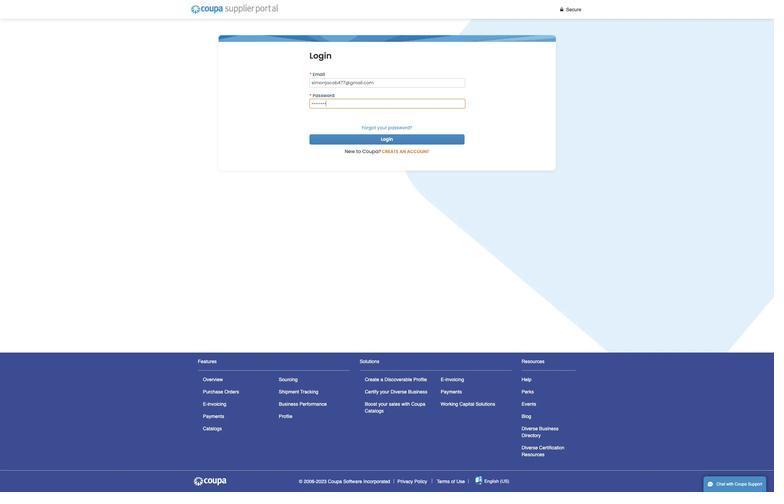 Task type: describe. For each thing, give the bounding box(es) containing it.
shipment tracking
[[279, 389, 319, 395]]

1 resources from the top
[[522, 359, 545, 364]]

©
[[299, 479, 303, 484]]

boost
[[365, 402, 377, 407]]

2023
[[316, 479, 327, 484]]

to
[[357, 148, 361, 155]]

diverse for diverse certification resources
[[522, 445, 538, 451]]

© 2006-2023 coupa software incorporated
[[299, 479, 391, 484]]

purchase orders
[[203, 389, 239, 395]]

e-invoicing for top e-invoicing link
[[441, 377, 464, 382]]

events link
[[522, 402, 537, 407]]

terms
[[437, 479, 450, 484]]

working
[[441, 402, 459, 407]]

your for password?
[[378, 125, 387, 131]]

terms of use link
[[437, 479, 465, 484]]

certify your diverse business link
[[365, 389, 428, 395]]

boost your sales with coupa catalogs link
[[365, 402, 426, 414]]

1 vertical spatial coupa supplier portal image
[[193, 476, 227, 487]]

(us)
[[501, 479, 510, 484]]

tracking
[[301, 389, 319, 395]]

e- for e-invoicing link to the bottom
[[203, 402, 208, 407]]

catalogs link
[[203, 426, 222, 432]]

invoicing for e-invoicing link to the bottom
[[208, 402, 227, 407]]

forgot your password?
[[362, 125, 413, 131]]

password?
[[389, 125, 413, 131]]

2006-
[[304, 479, 316, 484]]

create a discoverable profile link
[[365, 377, 427, 382]]

diverse business directory link
[[522, 426, 559, 438]]

create a discoverable profile
[[365, 377, 427, 382]]

business performance link
[[279, 402, 327, 407]]

perks
[[522, 389, 534, 395]]

chat
[[717, 482, 726, 487]]

create an account link
[[381, 148, 430, 157]]

business inside diverse business directory
[[540, 426, 559, 432]]

sourcing
[[279, 377, 298, 382]]

0 vertical spatial profile
[[414, 377, 427, 382]]

chat with coupa support
[[717, 482, 763, 487]]

help
[[522, 377, 532, 382]]

directory
[[522, 433, 541, 438]]

* password
[[310, 92, 335, 99]]

0 vertical spatial e-invoicing link
[[441, 377, 464, 382]]

your for diverse
[[380, 389, 390, 395]]

diverse for diverse business directory
[[522, 426, 538, 432]]

forgot
[[362, 125, 376, 131]]

an
[[400, 149, 406, 155]]

0 vertical spatial login
[[310, 50, 332, 61]]

business performance
[[279, 402, 327, 407]]

0 horizontal spatial business
[[279, 402, 298, 407]]

diverse certification resources link
[[522, 445, 565, 457]]

orders
[[225, 389, 239, 395]]

of
[[452, 479, 456, 484]]

features
[[198, 359, 217, 364]]

english
[[485, 479, 499, 484]]

working capital solutions
[[441, 402, 496, 407]]

chat with coupa support button
[[704, 477, 767, 492]]

blog
[[522, 414, 532, 419]]

capital
[[460, 402, 475, 407]]

purchase
[[203, 389, 223, 395]]

certify
[[365, 389, 379, 395]]

support
[[749, 482, 763, 487]]

0 horizontal spatial payments link
[[203, 414, 224, 419]]

overview link
[[203, 377, 223, 382]]

blog link
[[522, 414, 532, 419]]

1 horizontal spatial payments link
[[441, 389, 462, 395]]

coupa inside boost your sales with coupa catalogs
[[412, 402, 426, 407]]

purchase orders link
[[203, 389, 239, 395]]

discoverable
[[385, 377, 412, 382]]

forgot your password? link
[[362, 125, 413, 131]]

0 horizontal spatial catalogs
[[203, 426, 222, 432]]

password
[[313, 92, 335, 99]]

perks link
[[522, 389, 534, 395]]

a
[[381, 377, 384, 382]]

resources inside diverse certification resources
[[522, 452, 545, 457]]

sourcing link
[[279, 377, 298, 382]]

0 horizontal spatial coupa
[[328, 479, 342, 484]]

certification
[[540, 445, 565, 451]]



Task type: vqa. For each thing, say whether or not it's contained in the screenshot.
First
no



Task type: locate. For each thing, give the bounding box(es) containing it.
0 vertical spatial catalogs
[[365, 408, 384, 414]]

with inside boost your sales with coupa catalogs
[[402, 402, 410, 407]]

catalogs
[[365, 408, 384, 414], [203, 426, 222, 432]]

1 horizontal spatial with
[[727, 482, 734, 487]]

1 vertical spatial business
[[279, 402, 298, 407]]

e-invoicing link down purchase
[[203, 402, 227, 407]]

* left email
[[310, 71, 312, 78]]

resources down directory
[[522, 452, 545, 457]]

1 horizontal spatial e-invoicing link
[[441, 377, 464, 382]]

0 vertical spatial e-invoicing
[[441, 377, 464, 382]]

business up directory
[[540, 426, 559, 432]]

1 horizontal spatial coupa
[[412, 402, 426, 407]]

business down the discoverable
[[408, 389, 428, 395]]

account
[[407, 149, 430, 155]]

solutions right capital
[[476, 402, 496, 407]]

invoicing up 'working'
[[446, 377, 464, 382]]

payments up 'working'
[[441, 389, 462, 395]]

with inside button
[[727, 482, 734, 487]]

0 horizontal spatial e-
[[203, 402, 208, 407]]

working capital solutions link
[[441, 402, 496, 407]]

None text field
[[310, 78, 466, 88]]

0 vertical spatial *
[[310, 71, 312, 78]]

2 vertical spatial your
[[379, 402, 388, 407]]

policy
[[415, 479, 427, 484]]

your left sales
[[379, 402, 388, 407]]

login down forgot your password? link
[[381, 136, 393, 143]]

business down the shipment
[[279, 402, 298, 407]]

e-
[[441, 377, 446, 382], [203, 402, 208, 407]]

terms of use
[[437, 479, 465, 484]]

1 horizontal spatial catalogs
[[365, 408, 384, 414]]

e-invoicing link
[[441, 377, 464, 382], [203, 402, 227, 407]]

sales
[[389, 402, 401, 407]]

2 horizontal spatial coupa
[[735, 482, 747, 487]]

* for * password
[[310, 92, 312, 99]]

diverse business directory
[[522, 426, 559, 438]]

e-invoicing for e-invoicing link to the bottom
[[203, 402, 227, 407]]

diverse inside diverse business directory
[[522, 426, 538, 432]]

1 horizontal spatial payments
[[441, 389, 462, 395]]

payments for leftmost payments link
[[203, 414, 224, 419]]

payments link up catalogs link
[[203, 414, 224, 419]]

0 vertical spatial resources
[[522, 359, 545, 364]]

profile down business performance
[[279, 414, 293, 419]]

invoicing down purchase
[[208, 402, 227, 407]]

profile right the discoverable
[[414, 377, 427, 382]]

privacy
[[398, 479, 413, 484]]

english (us)
[[485, 479, 510, 484]]

e-invoicing down purchase
[[203, 402, 227, 407]]

2 resources from the top
[[522, 452, 545, 457]]

e- for top e-invoicing link
[[441, 377, 446, 382]]

with right chat
[[727, 482, 734, 487]]

boost your sales with coupa catalogs
[[365, 402, 426, 414]]

software
[[344, 479, 362, 484]]

login
[[310, 50, 332, 61], [381, 136, 393, 143]]

coupa right 2023
[[328, 479, 342, 484]]

1 vertical spatial resources
[[522, 452, 545, 457]]

your up login button
[[378, 125, 387, 131]]

events
[[522, 402, 537, 407]]

with
[[402, 402, 410, 407], [727, 482, 734, 487]]

login button
[[310, 134, 465, 145]]

1 vertical spatial e-invoicing link
[[203, 402, 227, 407]]

performance
[[300, 402, 327, 407]]

0 horizontal spatial solutions
[[360, 359, 380, 364]]

certify your diverse business
[[365, 389, 428, 395]]

catalogs inside boost your sales with coupa catalogs
[[365, 408, 384, 414]]

email
[[313, 71, 325, 78]]

coupa inside button
[[735, 482, 747, 487]]

1 vertical spatial invoicing
[[208, 402, 227, 407]]

resources link
[[522, 359, 545, 364]]

privacy policy link
[[398, 479, 427, 484]]

profile link
[[279, 414, 293, 419]]

coupa right sales
[[412, 402, 426, 407]]

fw image
[[559, 7, 565, 12]]

* for * email
[[310, 71, 312, 78]]

e- down purchase
[[203, 402, 208, 407]]

solutions
[[360, 359, 380, 364], [476, 402, 496, 407]]

incorporated
[[364, 479, 391, 484]]

1 horizontal spatial invoicing
[[446, 377, 464, 382]]

payments up catalogs link
[[203, 414, 224, 419]]

1 horizontal spatial login
[[381, 136, 393, 143]]

0 horizontal spatial e-invoicing
[[203, 402, 227, 407]]

* left password
[[310, 92, 312, 99]]

* email
[[310, 71, 325, 78]]

1 vertical spatial diverse
[[522, 426, 538, 432]]

profile
[[414, 377, 427, 382], [279, 414, 293, 419]]

diverse up directory
[[522, 426, 538, 432]]

create an account button
[[382, 148, 430, 155]]

help link
[[522, 377, 532, 382]]

0 horizontal spatial invoicing
[[208, 402, 227, 407]]

0 vertical spatial e-
[[441, 377, 446, 382]]

create
[[365, 377, 380, 382]]

shipment
[[279, 389, 299, 395]]

diverse certification resources
[[522, 445, 565, 457]]

2 horizontal spatial business
[[540, 426, 559, 432]]

diverse down directory
[[522, 445, 538, 451]]

0 vertical spatial business
[[408, 389, 428, 395]]

1 horizontal spatial business
[[408, 389, 428, 395]]

e- up 'working'
[[441, 377, 446, 382]]

overview
[[203, 377, 223, 382]]

1 vertical spatial payments
[[203, 414, 224, 419]]

login inside button
[[381, 136, 393, 143]]

1 vertical spatial login
[[381, 136, 393, 143]]

business
[[408, 389, 428, 395], [279, 402, 298, 407], [540, 426, 559, 432]]

1 horizontal spatial e-invoicing
[[441, 377, 464, 382]]

use
[[457, 479, 465, 484]]

0 horizontal spatial e-invoicing link
[[203, 402, 227, 407]]

2 vertical spatial business
[[540, 426, 559, 432]]

create
[[382, 149, 399, 155]]

0 vertical spatial payments
[[441, 389, 462, 395]]

e-invoicing link up 'working'
[[441, 377, 464, 382]]

coupa?
[[363, 148, 381, 155]]

None password field
[[310, 99, 466, 109]]

0 vertical spatial your
[[378, 125, 387, 131]]

payments for the rightmost payments link
[[441, 389, 462, 395]]

0 vertical spatial solutions
[[360, 359, 380, 364]]

e-invoicing
[[441, 377, 464, 382], [203, 402, 227, 407]]

your inside boost your sales with coupa catalogs
[[379, 402, 388, 407]]

1 vertical spatial profile
[[279, 414, 293, 419]]

0 horizontal spatial payments
[[203, 414, 224, 419]]

0 vertical spatial invoicing
[[446, 377, 464, 382]]

1 vertical spatial *
[[310, 92, 312, 99]]

resources
[[522, 359, 545, 364], [522, 452, 545, 457]]

1 horizontal spatial e-
[[441, 377, 446, 382]]

login up email
[[310, 50, 332, 61]]

with right sales
[[402, 402, 410, 407]]

your down a
[[380, 389, 390, 395]]

0 horizontal spatial with
[[402, 402, 410, 407]]

diverse inside diverse certification resources
[[522, 445, 538, 451]]

2 * from the top
[[310, 92, 312, 99]]

1 vertical spatial solutions
[[476, 402, 496, 407]]

payments link
[[441, 389, 462, 395], [203, 414, 224, 419]]

coupa left "support"
[[735, 482, 747, 487]]

1 vertical spatial with
[[727, 482, 734, 487]]

0 horizontal spatial login
[[310, 50, 332, 61]]

1 vertical spatial payments link
[[203, 414, 224, 419]]

0 vertical spatial diverse
[[391, 389, 407, 395]]

payments link up 'working'
[[441, 389, 462, 395]]

your for sales
[[379, 402, 388, 407]]

your
[[378, 125, 387, 131], [380, 389, 390, 395], [379, 402, 388, 407]]

1 vertical spatial catalogs
[[203, 426, 222, 432]]

new
[[345, 148, 355, 155]]

1 vertical spatial e-
[[203, 402, 208, 407]]

secure
[[567, 7, 582, 12]]

solutions up create
[[360, 359, 380, 364]]

0 vertical spatial coupa supplier portal image
[[187, 2, 281, 17]]

1 horizontal spatial profile
[[414, 377, 427, 382]]

1 vertical spatial e-invoicing
[[203, 402, 227, 407]]

privacy policy
[[398, 479, 427, 484]]

coupa
[[412, 402, 426, 407], [328, 479, 342, 484], [735, 482, 747, 487]]

*
[[310, 71, 312, 78], [310, 92, 312, 99]]

coupa supplier portal image
[[187, 2, 281, 17], [193, 476, 227, 487]]

0 vertical spatial payments link
[[441, 389, 462, 395]]

diverse
[[391, 389, 407, 395], [522, 426, 538, 432], [522, 445, 538, 451]]

2 vertical spatial diverse
[[522, 445, 538, 451]]

0 vertical spatial with
[[402, 402, 410, 407]]

invoicing
[[446, 377, 464, 382], [208, 402, 227, 407]]

diverse down the discoverable
[[391, 389, 407, 395]]

1 horizontal spatial solutions
[[476, 402, 496, 407]]

new to coupa? create an account
[[345, 148, 430, 155]]

0 horizontal spatial profile
[[279, 414, 293, 419]]

1 * from the top
[[310, 71, 312, 78]]

shipment tracking link
[[279, 389, 319, 395]]

e-invoicing up 'working'
[[441, 377, 464, 382]]

invoicing for top e-invoicing link
[[446, 377, 464, 382]]

resources up help link
[[522, 359, 545, 364]]

1 vertical spatial your
[[380, 389, 390, 395]]



